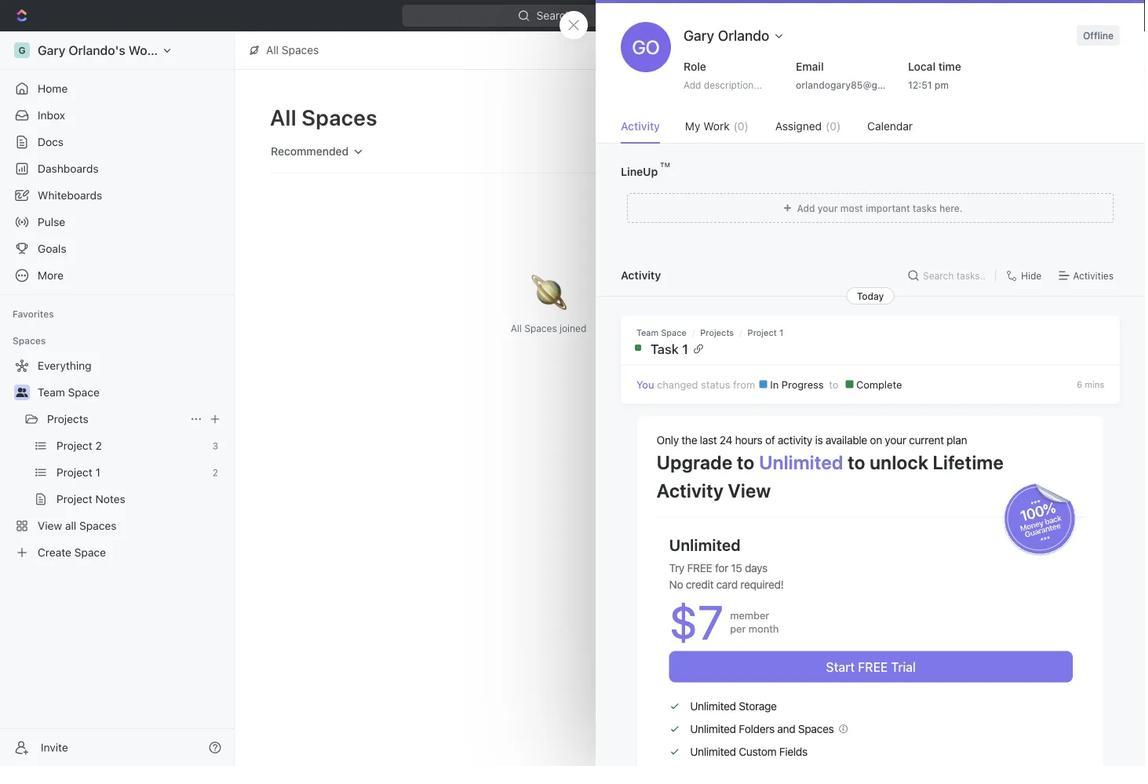 Task type: describe. For each thing, give the bounding box(es) containing it.
activities
[[1073, 270, 1114, 281]]

0 vertical spatial search...
[[537, 9, 582, 22]]

team space / projects / project 1
[[637, 327, 784, 338]]

of
[[765, 434, 775, 447]]

docs
[[38, 135, 64, 148]]

mins
[[1085, 380, 1105, 390]]

‎task 1
[[651, 341, 688, 356]]

create space
[[38, 546, 106, 559]]

15
[[731, 562, 742, 575]]

new button
[[1012, 3, 1066, 28]]

docs link
[[6, 130, 228, 155]]

important
[[866, 202, 910, 213]]

unlimited for unlimited folders and spaces
[[690, 723, 736, 736]]

hide
[[1022, 270, 1042, 281]]

hours
[[735, 434, 763, 447]]

only the last 24 hours of activity is available on your current plan
[[657, 434, 967, 447]]

project for project 2
[[57, 439, 92, 452]]

unlimited storage
[[690, 700, 777, 713]]

unlimited for unlimited custom fields
[[690, 745, 736, 758]]

gary orlando's workspace
[[38, 43, 194, 58]]

12:51
[[908, 79, 932, 90]]

space for create space
[[74, 546, 106, 559]]

last
[[700, 434, 717, 447]]

1 for project 1
[[95, 466, 100, 479]]

add inside role add description...
[[684, 79, 701, 90]]

0 horizontal spatial to
[[737, 452, 755, 474]]

shown
[[909, 132, 938, 143]]

gary orlando
[[684, 27, 770, 44]]

unlimited for unlimited try free for 15 days no credit card required!
[[669, 536, 741, 554]]

2 vertical spatial your
[[885, 434, 907, 447]]

project for project notes
[[57, 493, 92, 506]]

0 vertical spatial all spaces
[[266, 44, 319, 57]]

inbox
[[38, 109, 65, 122]]

1 vertical spatial team space link
[[38, 380, 225, 405]]

tree inside sidebar navigation
[[6, 353, 228, 565]]

unlimited down activity
[[759, 452, 844, 474]]

create
[[38, 546, 71, 559]]

⌘k
[[674, 9, 691, 22]]

orlando's
[[69, 43, 125, 58]]

2 activity from the top
[[621, 269, 661, 282]]

card
[[716, 578, 738, 591]]

everything
[[38, 359, 92, 372]]

folders
[[739, 723, 775, 736]]

invite
[[41, 741, 68, 754]]

work
[[704, 120, 730, 133]]

tasks
[[913, 202, 937, 213]]

the
[[682, 434, 697, 447]]

2 vertical spatial all
[[511, 323, 522, 334]]

storage
[[739, 700, 777, 713]]

local
[[908, 60, 936, 73]]

status
[[701, 378, 730, 390]]

0 vertical spatial projects
[[700, 327, 734, 338]]

activities button
[[1055, 266, 1120, 285]]

space for new space
[[786, 111, 818, 124]]

pm
[[935, 79, 949, 90]]

joined
[[560, 323, 587, 334]]

sidebar.
[[990, 132, 1025, 143]]

unlimited try free for 15 days no credit card required!
[[669, 536, 784, 591]]

gary orlando's workspace, , element
[[14, 42, 30, 58]]

0 vertical spatial projects link
[[700, 327, 734, 338]]

project up from
[[748, 327, 777, 338]]

view all spaces link
[[6, 513, 225, 539]]

favorites
[[13, 309, 54, 320]]

your inside the visible spaces spaces shown in your left sidebar.
[[951, 132, 970, 143]]

project notes link
[[57, 487, 225, 512]]

days
[[745, 562, 768, 575]]

‎task
[[651, 341, 679, 356]]

available
[[826, 434, 868, 447]]

my work (0)
[[685, 120, 749, 133]]

new space button
[[737, 105, 828, 130]]

0 vertical spatial all
[[266, 44, 279, 57]]

‎task 1 link
[[625, 341, 1105, 357]]

to unlock lifetime activity view
[[657, 452, 1004, 502]]

credit
[[686, 578, 714, 591]]

0 horizontal spatial 2
[[95, 439, 102, 452]]

1 vertical spatial in
[[770, 378, 779, 390]]

add description... button
[[678, 75, 781, 94]]

gary for gary orlando's workspace
[[38, 43, 65, 58]]

user group image
[[16, 388, 28, 397]]

month
[[749, 623, 779, 635]]

0 vertical spatial team space link
[[637, 327, 687, 338]]

dashboards link
[[6, 156, 228, 181]]

2 horizontal spatial 1
[[780, 327, 784, 338]]

member
[[730, 610, 770, 621]]

projects inside sidebar navigation
[[47, 413, 89, 426]]

upgrade for upgrade
[[953, 9, 998, 22]]

new for new
[[1034, 9, 1057, 22]]

pulse link
[[6, 210, 228, 235]]

6 mins
[[1077, 380, 1105, 390]]

per
[[730, 623, 746, 635]]

workspace
[[129, 43, 194, 58]]

1 horizontal spatial 2
[[213, 467, 218, 478]]

search... button
[[751, 139, 828, 164]]

changed
[[657, 378, 698, 390]]

tm
[[660, 161, 670, 168]]

progress
[[782, 378, 824, 390]]

project notes
[[57, 493, 125, 506]]

project 2
[[57, 439, 102, 452]]

home link
[[6, 76, 228, 101]]

local time 12:51 pm
[[908, 60, 962, 90]]

to for to
[[829, 378, 842, 390]]

unlimited for unlimited storage
[[690, 700, 736, 713]]

role add description...
[[684, 60, 762, 90]]

Search tasks.. text field
[[923, 264, 989, 287]]

1 vertical spatial all spaces
[[270, 104, 378, 130]]

in progress
[[768, 378, 827, 390]]

pulse
[[38, 216, 65, 228]]

lineup
[[621, 165, 658, 178]]



Task type: locate. For each thing, give the bounding box(es) containing it.
free up the credit
[[687, 562, 712, 575]]

unlimited custom fields
[[690, 745, 808, 758]]

1 horizontal spatial 1
[[682, 341, 688, 356]]

0 horizontal spatial projects link
[[47, 407, 184, 432]]

orlandogary85@gmail.com
[[796, 79, 919, 90]]

space inside button
[[786, 111, 818, 124]]

offline
[[1083, 30, 1114, 41]]

projects link up project 2 link
[[47, 407, 184, 432]]

1 vertical spatial your
[[818, 202, 838, 213]]

project inside project notes link
[[57, 493, 92, 506]]

0 vertical spatial your
[[951, 132, 970, 143]]

1 horizontal spatial projects
[[700, 327, 734, 338]]

0 vertical spatial upgrade
[[953, 9, 998, 22]]

0 vertical spatial add
[[684, 79, 701, 90]]

1 horizontal spatial to
[[829, 378, 842, 390]]

1 vertical spatial all
[[270, 104, 297, 130]]

in inside the visible spaces spaces shown in your left sidebar.
[[940, 132, 948, 143]]

free
[[687, 562, 712, 575], [858, 659, 888, 674]]

projects link
[[700, 327, 734, 338], [47, 407, 184, 432]]

orlando
[[718, 27, 770, 44]]

activity
[[621, 120, 660, 133], [621, 269, 661, 282]]

new inside 'button'
[[1034, 9, 1057, 22]]

start
[[826, 659, 855, 674]]

upgrade up time
[[953, 9, 998, 22]]

0 vertical spatial 1
[[780, 327, 784, 338]]

tree containing everything
[[6, 353, 228, 565]]

sidebar navigation
[[0, 31, 238, 766]]

1 inside tree
[[95, 466, 100, 479]]

your inside dropdown button
[[818, 202, 838, 213]]

0 horizontal spatial search...
[[537, 9, 582, 22]]

try
[[669, 562, 685, 575]]

1 (0) from the left
[[734, 120, 749, 133]]

home
[[38, 82, 68, 95]]

new
[[1034, 9, 1057, 22], [761, 111, 784, 124]]

assigned (0)
[[776, 120, 841, 133]]

all
[[266, 44, 279, 57], [270, 104, 297, 130], [511, 323, 522, 334]]

2 vertical spatial 1
[[95, 466, 100, 479]]

for
[[715, 562, 729, 575]]

1 activity from the top
[[621, 120, 660, 133]]

0 horizontal spatial in
[[770, 378, 779, 390]]

new inside button
[[761, 111, 784, 124]]

in right shown
[[940, 132, 948, 143]]

upgrade down the
[[657, 452, 733, 474]]

is
[[815, 434, 823, 447]]

2 down 3
[[213, 467, 218, 478]]

in
[[940, 132, 948, 143], [770, 378, 779, 390]]

add inside dropdown button
[[797, 202, 815, 213]]

team for team space / projects / project 1
[[637, 327, 659, 338]]

dashboards
[[38, 162, 99, 175]]

space for team space / projects / project 1
[[661, 327, 687, 338]]

unlimited up for
[[669, 536, 741, 554]]

your right on
[[885, 434, 907, 447]]

spaces inside 'link'
[[79, 519, 117, 532]]

0 horizontal spatial 1
[[95, 466, 100, 479]]

team space link up ‎task
[[637, 327, 687, 338]]

0 horizontal spatial project 1 link
[[57, 460, 206, 485]]

here.
[[940, 202, 963, 213]]

to for to unlock lifetime activity view
[[848, 452, 866, 474]]

1 horizontal spatial free
[[858, 659, 888, 674]]

1
[[780, 327, 784, 338], [682, 341, 688, 356], [95, 466, 100, 479]]

unlimited left custom
[[690, 745, 736, 758]]

unlimited inside unlimited try free for 15 days no credit card required!
[[669, 536, 741, 554]]

1 horizontal spatial search...
[[773, 145, 818, 158]]

project 1 link down project 2 link
[[57, 460, 206, 485]]

1 horizontal spatial team space link
[[637, 327, 687, 338]]

trial
[[891, 659, 916, 674]]

space down everything
[[68, 386, 100, 399]]

favorites button
[[6, 305, 60, 323]]

in left progress
[[770, 378, 779, 390]]

1 vertical spatial project 1 link
[[57, 460, 206, 485]]

my
[[685, 120, 701, 133]]

member per month
[[730, 610, 779, 635]]

1 up "project notes"
[[95, 466, 100, 479]]

projects link up the status
[[700, 327, 734, 338]]

1 vertical spatial projects
[[47, 413, 89, 426]]

1 horizontal spatial projects link
[[700, 327, 734, 338]]

view all spaces
[[38, 519, 117, 532]]

activity up ‎task
[[621, 269, 661, 282]]

add down role
[[684, 79, 701, 90]]

0 horizontal spatial add
[[684, 79, 701, 90]]

1 vertical spatial activity
[[621, 269, 661, 282]]

from
[[733, 378, 755, 390]]

1 vertical spatial 1
[[682, 341, 688, 356]]

free left trial
[[858, 659, 888, 674]]

to down hours in the right of the page
[[737, 452, 755, 474]]

unlimited down unlimited storage at the right of page
[[690, 723, 736, 736]]

gary right gary orlando's workspace, , element
[[38, 43, 65, 58]]

0 horizontal spatial /
[[692, 327, 695, 338]]

0 horizontal spatial projects
[[47, 413, 89, 426]]

space down the view all spaces
[[74, 546, 106, 559]]

2 / from the left
[[740, 327, 742, 338]]

team space link down everything link
[[38, 380, 225, 405]]

notes
[[95, 493, 125, 506]]

upgrade to unlimited
[[657, 452, 844, 474]]

0 horizontal spatial your
[[818, 202, 838, 213]]

0 vertical spatial free
[[687, 562, 712, 575]]

project 1 link
[[748, 327, 784, 338], [57, 460, 206, 485]]

6
[[1077, 380, 1083, 390]]

0 horizontal spatial (0)
[[734, 120, 749, 133]]

/ up from
[[740, 327, 742, 338]]

0 vertical spatial new
[[1034, 9, 1057, 22]]

activity view
[[657, 480, 771, 502]]

inbox link
[[6, 103, 228, 128]]

team right user group icon
[[38, 386, 65, 399]]

project
[[748, 327, 777, 338], [57, 439, 92, 452], [57, 466, 92, 479], [57, 493, 92, 506]]

projects down 'team space'
[[47, 413, 89, 426]]

plan
[[947, 434, 967, 447]]

goals link
[[6, 236, 228, 261]]

1 vertical spatial free
[[858, 659, 888, 674]]

projects up the status
[[700, 327, 734, 338]]

new up search... button in the right top of the page
[[761, 111, 784, 124]]

1 vertical spatial upgrade
[[657, 452, 733, 474]]

1 horizontal spatial /
[[740, 327, 742, 338]]

0 vertical spatial 2
[[95, 439, 102, 452]]

(0) right work
[[734, 120, 749, 133]]

gary inside sidebar navigation
[[38, 43, 65, 58]]

tree
[[6, 353, 228, 565]]

0 horizontal spatial gary
[[38, 43, 65, 58]]

view
[[38, 519, 62, 532]]

0 horizontal spatial team
[[38, 386, 65, 399]]

2 horizontal spatial to
[[848, 452, 866, 474]]

everything link
[[6, 353, 225, 378]]

whiteboards link
[[6, 183, 228, 208]]

team for team space
[[38, 386, 65, 399]]

project up the view all spaces
[[57, 493, 92, 506]]

your left most
[[818, 202, 838, 213]]

gary down ⌘k at the right of the page
[[684, 27, 715, 44]]

to down available
[[848, 452, 866, 474]]

unlock
[[870, 452, 929, 474]]

add left most
[[797, 202, 815, 213]]

add your most important tasks here.
[[797, 202, 963, 213]]

space up search... button in the right top of the page
[[786, 111, 818, 124]]

email orlandogary85@gmail.com
[[796, 60, 919, 90]]

1 horizontal spatial gary
[[684, 27, 715, 44]]

2 (0) from the left
[[826, 120, 841, 133]]

goals
[[38, 242, 66, 255]]

0 vertical spatial project 1 link
[[748, 327, 784, 338]]

upgrade inside upgrade link
[[953, 9, 998, 22]]

1 horizontal spatial (0)
[[826, 120, 841, 133]]

recommended button
[[264, 138, 372, 165]]

today
[[857, 290, 884, 301]]

email
[[796, 60, 824, 73]]

2 horizontal spatial your
[[951, 132, 970, 143]]

1 vertical spatial projects link
[[47, 407, 184, 432]]

visible
[[874, 110, 915, 127]]

team space link
[[637, 327, 687, 338], [38, 380, 225, 405]]

0 horizontal spatial new
[[761, 111, 784, 124]]

all spaces
[[266, 44, 319, 57], [270, 104, 378, 130]]

start free trial
[[826, 659, 916, 674]]

project 1 link up from
[[748, 327, 784, 338]]

1 horizontal spatial upgrade
[[953, 9, 998, 22]]

unlimited folders and spaces
[[690, 723, 834, 736]]

project up project 1
[[57, 439, 92, 452]]

0 horizontal spatial upgrade
[[657, 452, 733, 474]]

1 right ‎task
[[682, 341, 688, 356]]

0 horizontal spatial team space link
[[38, 380, 225, 405]]

gary orlando button
[[678, 22, 792, 49], [678, 22, 792, 49]]

new right upgrade link
[[1034, 9, 1057, 22]]

1 horizontal spatial add
[[797, 202, 815, 213]]

1 vertical spatial 2
[[213, 467, 218, 478]]

space
[[786, 111, 818, 124], [661, 327, 687, 338], [68, 386, 100, 399], [74, 546, 106, 559]]

activity up lineup tm
[[621, 120, 660, 133]]

complete
[[854, 378, 902, 390]]

lifetime
[[933, 452, 1004, 474]]

team up ‎task
[[637, 327, 659, 338]]

calendar
[[868, 120, 913, 133]]

project down project 2
[[57, 466, 92, 479]]

gary for gary orlando
[[684, 27, 715, 44]]

1 vertical spatial new
[[761, 111, 784, 124]]

2 up project 1
[[95, 439, 102, 452]]

search... inside search... button
[[773, 145, 818, 158]]

1 horizontal spatial your
[[885, 434, 907, 447]]

your left left
[[951, 132, 970, 143]]

0 horizontal spatial free
[[687, 562, 712, 575]]

to
[[829, 378, 842, 390], [737, 452, 755, 474], [848, 452, 866, 474]]

unlimited left storage
[[690, 700, 736, 713]]

more button
[[6, 263, 228, 288]]

1 horizontal spatial in
[[940, 132, 948, 143]]

create space link
[[6, 540, 225, 565]]

space for team space
[[68, 386, 100, 399]]

1 horizontal spatial project 1 link
[[748, 327, 784, 338]]

1 horizontal spatial new
[[1034, 9, 1057, 22]]

free inside unlimited try free for 15 days no credit card required!
[[687, 562, 712, 575]]

1 vertical spatial search...
[[773, 145, 818, 158]]

to right progress
[[829, 378, 842, 390]]

project for project 1
[[57, 466, 92, 479]]

1 up the in progress
[[780, 327, 784, 338]]

add your most important tasks here. button
[[621, 188, 1120, 228]]

1 horizontal spatial team
[[637, 327, 659, 338]]

new for new space
[[761, 111, 784, 124]]

/ up changed status from at the right of the page
[[692, 327, 695, 338]]

all spaces joined
[[511, 323, 587, 334]]

whiteboards
[[38, 189, 102, 202]]

0 vertical spatial team
[[637, 327, 659, 338]]

project 2 link
[[57, 433, 206, 459]]

project inside project 2 link
[[57, 439, 92, 452]]

to inside to unlock lifetime activity view
[[848, 452, 866, 474]]

upgrade
[[953, 9, 998, 22], [657, 452, 733, 474]]

space up ‎task 1
[[661, 327, 687, 338]]

start free trial button
[[669, 651, 1073, 683]]

free inside button
[[858, 659, 888, 674]]

upgrade for upgrade to unlimited
[[657, 452, 733, 474]]

0 vertical spatial activity
[[621, 120, 660, 133]]

1 vertical spatial add
[[797, 202, 815, 213]]

(0) right the assigned
[[826, 120, 841, 133]]

changed status from
[[657, 378, 758, 390]]

team inside sidebar navigation
[[38, 386, 65, 399]]

1 for ‎task 1
[[682, 341, 688, 356]]

0 vertical spatial in
[[940, 132, 948, 143]]

recommended
[[271, 145, 349, 158]]

more
[[38, 269, 64, 282]]

new space
[[761, 111, 818, 124]]

1 vertical spatial team
[[38, 386, 65, 399]]

1 / from the left
[[692, 327, 695, 338]]



Task type: vqa. For each thing, say whether or not it's contained in the screenshot.
topmost Free Forever
no



